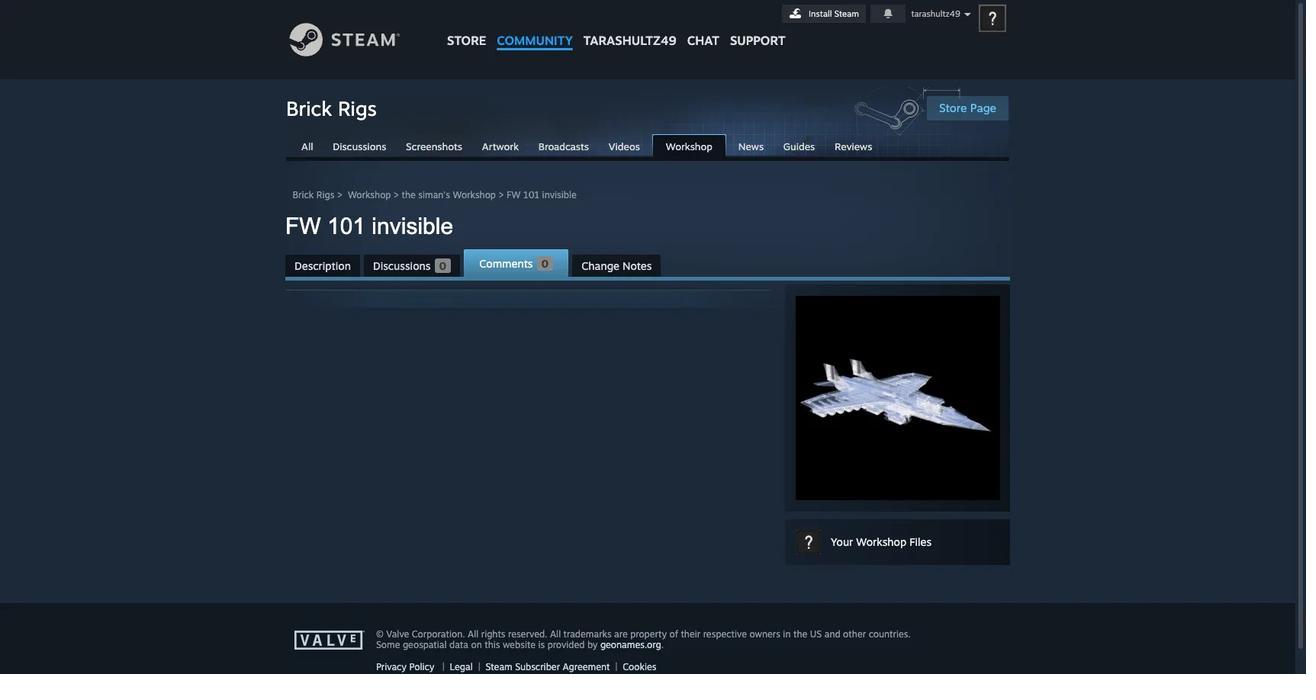 Task type: vqa. For each thing, say whether or not it's contained in the screenshot.
the tarashultz49 to the right
yes



Task type: describe. For each thing, give the bounding box(es) containing it.
respective
[[703, 629, 747, 640]]

0 for discussions
[[439, 260, 447, 272]]

comments
[[479, 257, 533, 270]]

0 horizontal spatial tarashultz49
[[584, 33, 677, 48]]

news link
[[731, 135, 772, 156]]

description
[[295, 260, 351, 272]]

fw 101 invisible
[[285, 214, 453, 239]]

workshop left files
[[857, 536, 907, 549]]

agreement
[[563, 662, 610, 673]]

discussions for description
[[373, 260, 431, 272]]

store page
[[939, 101, 997, 115]]

discussions link
[[325, 135, 394, 156]]

store
[[939, 101, 967, 115]]

rights
[[481, 629, 506, 640]]

1 horizontal spatial all
[[468, 629, 479, 640]]

valve
[[386, 629, 409, 640]]

brick rigs link
[[293, 189, 335, 201]]

rigs for brick rigs > workshop > the siman's workshop > fw 101 invisible
[[317, 189, 335, 201]]

privacy policy | legal | steam subscriber agreement | cookies
[[376, 662, 657, 673]]

valve logo image
[[295, 631, 368, 651]]

reviews link
[[827, 135, 880, 156]]

broadcasts link
[[531, 135, 597, 156]]

1 | from the left
[[442, 662, 445, 673]]

store
[[447, 33, 486, 48]]

this
[[485, 640, 500, 651]]

corporation.
[[412, 629, 465, 640]]

install steam
[[809, 8, 859, 19]]

1 horizontal spatial tarashultz49
[[912, 8, 961, 19]]

and
[[825, 629, 841, 640]]

store page link
[[927, 96, 1009, 121]]

2 horizontal spatial all
[[550, 629, 561, 640]]

is
[[538, 640, 545, 651]]

cookies link
[[623, 662, 657, 673]]

data
[[450, 640, 469, 651]]

© valve corporation. all rights reserved. all trademarks are property of their respective owners in the us and other countries. some geospatial data on this website is provided by geonames.org .
[[376, 629, 911, 651]]

1 horizontal spatial 101
[[524, 189, 540, 201]]

steam subscriber agreement link
[[486, 662, 610, 673]]

cookies
[[623, 662, 657, 673]]

your
[[831, 536, 854, 549]]

some
[[376, 640, 400, 651]]

files
[[910, 536, 932, 549]]

store link
[[442, 0, 492, 55]]

support
[[730, 33, 786, 48]]

1 horizontal spatial workshop link
[[652, 134, 727, 159]]

by
[[588, 640, 598, 651]]

subscriber
[[515, 662, 560, 673]]

page
[[971, 101, 997, 115]]

community
[[497, 33, 573, 48]]

privacy
[[376, 662, 407, 673]]

support link
[[725, 0, 791, 52]]

policy
[[409, 662, 435, 673]]

0 for comments
[[542, 257, 549, 270]]

countries.
[[869, 629, 911, 640]]

3 > from the left
[[499, 189, 504, 201]]

broadcasts
[[539, 140, 589, 153]]

the inside © valve corporation. all rights reserved. all trademarks are property of their respective owners in the us and other countries. some geospatial data on this website is provided by geonames.org .
[[794, 629, 808, 640]]

website
[[503, 640, 536, 651]]

2 > from the left
[[394, 189, 399, 201]]

geonames.org
[[601, 640, 661, 651]]

geospatial
[[403, 640, 447, 651]]

workshop left news
[[666, 140, 713, 153]]

privacy policy link
[[376, 662, 435, 673]]

change notes link
[[573, 255, 661, 277]]

reserved.
[[508, 629, 548, 640]]

news
[[739, 140, 764, 153]]

install
[[809, 8, 832, 19]]

their
[[681, 629, 701, 640]]

videos link
[[601, 135, 648, 156]]

.
[[661, 640, 664, 651]]

0 horizontal spatial steam
[[486, 662, 513, 673]]

description link
[[285, 255, 360, 277]]

workshop right siman's
[[453, 189, 496, 201]]

1 vertical spatial workshop link
[[348, 189, 391, 201]]

other
[[843, 629, 866, 640]]

chat link
[[682, 0, 725, 52]]

0 horizontal spatial all
[[301, 140, 313, 153]]

screenshots link
[[398, 135, 470, 156]]



Task type: locate. For each thing, give the bounding box(es) containing it.
0 vertical spatial steam
[[835, 8, 859, 19]]

1 vertical spatial 101
[[327, 214, 366, 239]]

tarashultz49 link
[[578, 0, 682, 55]]

1 vertical spatial brick
[[293, 189, 314, 201]]

101
[[524, 189, 540, 201], [327, 214, 366, 239]]

videos
[[609, 140, 640, 153]]

tarashultz49
[[912, 8, 961, 19], [584, 33, 677, 48]]

brick rigs > workshop > the siman's workshop > fw 101 invisible
[[293, 189, 577, 201]]

> right brick rigs link
[[337, 189, 343, 201]]

0 vertical spatial invisible
[[542, 189, 577, 201]]

fw
[[507, 189, 521, 201], [285, 214, 321, 239]]

all down brick rigs
[[301, 140, 313, 153]]

0 vertical spatial the
[[402, 189, 416, 201]]

change notes
[[582, 260, 652, 272]]

brick down all link
[[293, 189, 314, 201]]

invisible
[[542, 189, 577, 201], [372, 214, 453, 239]]

0 vertical spatial 101
[[524, 189, 540, 201]]

0 horizontal spatial 101
[[327, 214, 366, 239]]

siman's
[[418, 189, 450, 201]]

> left fw 101 invisible "link"
[[499, 189, 504, 201]]

trademarks
[[564, 629, 612, 640]]

| right legal
[[478, 662, 481, 673]]

the
[[402, 189, 416, 201], [794, 629, 808, 640]]

2 | from the left
[[478, 662, 481, 673]]

1 vertical spatial discussions
[[373, 260, 431, 272]]

1 horizontal spatial rigs
[[338, 96, 377, 121]]

0 vertical spatial workshop link
[[652, 134, 727, 159]]

0 horizontal spatial the
[[402, 189, 416, 201]]

brick up all link
[[286, 96, 332, 121]]

brick for brick rigs > workshop > the siman's workshop > fw 101 invisible
[[293, 189, 314, 201]]

workshop link up the fw 101 invisible
[[348, 189, 391, 201]]

artwork
[[482, 140, 519, 153]]

community link
[[492, 0, 578, 55]]

change
[[582, 260, 620, 272]]

1 horizontal spatial invisible
[[542, 189, 577, 201]]

1 vertical spatial tarashultz49
[[584, 33, 677, 48]]

geonames.org link
[[601, 640, 661, 651]]

property
[[631, 629, 667, 640]]

discussions for all
[[333, 140, 386, 153]]

0 horizontal spatial 0
[[439, 260, 447, 272]]

the left siman's
[[402, 189, 416, 201]]

provided
[[548, 640, 585, 651]]

1 vertical spatial invisible
[[372, 214, 453, 239]]

are
[[614, 629, 628, 640]]

1 horizontal spatial fw
[[507, 189, 521, 201]]

0 vertical spatial brick
[[286, 96, 332, 121]]

reviews
[[835, 140, 873, 153]]

discussions down brick rigs
[[333, 140, 386, 153]]

install steam link
[[782, 5, 866, 23]]

0 right comments at the left top
[[542, 257, 549, 270]]

| left legal link
[[442, 662, 445, 673]]

notes
[[623, 260, 652, 272]]

discussions down the fw 101 invisible
[[373, 260, 431, 272]]

0 horizontal spatial |
[[442, 662, 445, 673]]

invisible down broadcasts
[[542, 189, 577, 201]]

0 horizontal spatial rigs
[[317, 189, 335, 201]]

brick
[[286, 96, 332, 121], [293, 189, 314, 201]]

1 vertical spatial rigs
[[317, 189, 335, 201]]

1 > from the left
[[337, 189, 343, 201]]

0 horizontal spatial >
[[337, 189, 343, 201]]

0 vertical spatial fw
[[507, 189, 521, 201]]

1 horizontal spatial steam
[[835, 8, 859, 19]]

|
[[442, 662, 445, 673], [478, 662, 481, 673], [616, 662, 618, 673]]

your workshop files
[[831, 536, 932, 549]]

legal
[[450, 662, 473, 673]]

1 horizontal spatial the
[[794, 629, 808, 640]]

workshop
[[666, 140, 713, 153], [348, 189, 391, 201], [453, 189, 496, 201], [857, 536, 907, 549]]

rigs down all link
[[317, 189, 335, 201]]

all
[[301, 140, 313, 153], [468, 629, 479, 640], [550, 629, 561, 640]]

rigs for brick rigs
[[338, 96, 377, 121]]

©
[[376, 629, 384, 640]]

2 horizontal spatial >
[[499, 189, 504, 201]]

guides link
[[776, 135, 823, 156]]

101 down 'artwork' link
[[524, 189, 540, 201]]

1 vertical spatial fw
[[285, 214, 321, 239]]

artwork link
[[475, 135, 527, 156]]

of
[[670, 629, 678, 640]]

workshop up the fw 101 invisible
[[348, 189, 391, 201]]

us
[[810, 629, 822, 640]]

0 left comments at the left top
[[439, 260, 447, 272]]

0 vertical spatial tarashultz49
[[912, 8, 961, 19]]

screenshots
[[406, 140, 463, 153]]

legal link
[[450, 662, 473, 673]]

3 | from the left
[[616, 662, 618, 673]]

brick rigs
[[286, 96, 377, 121]]

101 down brick rigs link
[[327, 214, 366, 239]]

1 horizontal spatial 0
[[542, 257, 549, 270]]

all left rights
[[468, 629, 479, 640]]

1 vertical spatial the
[[794, 629, 808, 640]]

0 horizontal spatial invisible
[[372, 214, 453, 239]]

workshop link
[[652, 134, 727, 159], [348, 189, 391, 201]]

0 horizontal spatial fw
[[285, 214, 321, 239]]

brick for brick rigs
[[286, 96, 332, 121]]

>
[[337, 189, 343, 201], [394, 189, 399, 201], [499, 189, 504, 201]]

in
[[783, 629, 791, 640]]

0 horizontal spatial workshop link
[[348, 189, 391, 201]]

0 vertical spatial discussions
[[333, 140, 386, 153]]

all link
[[294, 135, 321, 156]]

steam down this
[[486, 662, 513, 673]]

rigs up discussions link
[[338, 96, 377, 121]]

the siman's workshop link
[[402, 189, 496, 201]]

workshop link left news
[[652, 134, 727, 159]]

chat
[[687, 33, 720, 48]]

guides
[[784, 140, 815, 153]]

2 horizontal spatial |
[[616, 662, 618, 673]]

fw down brick rigs link
[[285, 214, 321, 239]]

on
[[471, 640, 482, 651]]

fw down artwork at the top left
[[507, 189, 521, 201]]

steam right install
[[835, 8, 859, 19]]

1 horizontal spatial |
[[478, 662, 481, 673]]

invisible down siman's
[[372, 214, 453, 239]]

> left siman's
[[394, 189, 399, 201]]

1 horizontal spatial >
[[394, 189, 399, 201]]

all right is
[[550, 629, 561, 640]]

steam
[[835, 8, 859, 19], [486, 662, 513, 673]]

owners
[[750, 629, 781, 640]]

0 vertical spatial rigs
[[338, 96, 377, 121]]

discussions
[[333, 140, 386, 153], [373, 260, 431, 272]]

fw 101 invisible link
[[507, 189, 577, 201]]

0
[[542, 257, 549, 270], [439, 260, 447, 272]]

1 vertical spatial steam
[[486, 662, 513, 673]]

| left cookies
[[616, 662, 618, 673]]

the right in
[[794, 629, 808, 640]]



